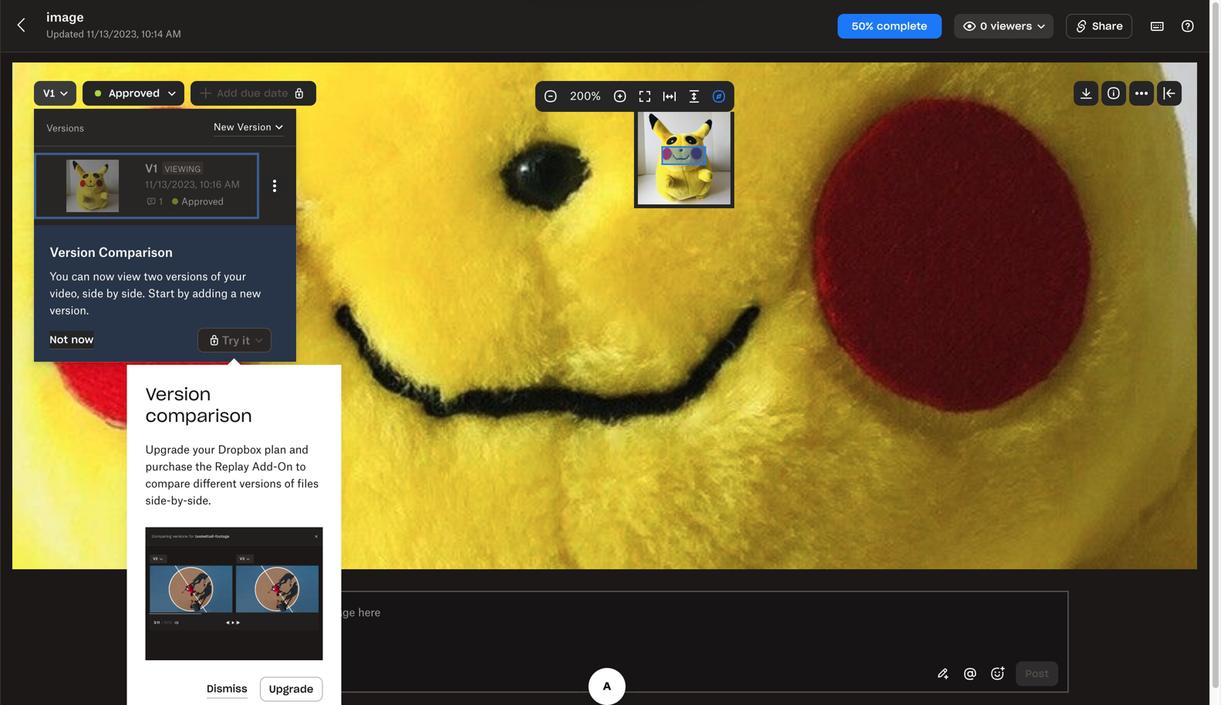 Task type: locate. For each thing, give the bounding box(es) containing it.
not now button
[[50, 331, 94, 349]]

None text field
[[181, 604, 1058, 621]]

your
[[224, 270, 246, 283], [193, 443, 215, 456], [213, 606, 236, 619]]

1 horizontal spatial image
[[323, 606, 355, 619]]

dismiss button
[[207, 680, 248, 699]]

0 vertical spatial the
[[195, 460, 212, 473]]

1 horizontal spatial side.
[[187, 494, 211, 507]]

your inside upgrade your dropbox plan and purchase the replay add-on to compare different versions of files side-by-side.
[[193, 443, 215, 456]]

different
[[193, 477, 237, 490]]

upgrade inside upgrade your dropbox plan and purchase the replay add-on to compare different versions of files side-by-side.
[[145, 443, 190, 456]]

0 horizontal spatial the
[[195, 460, 212, 473]]

versions
[[166, 270, 208, 283], [239, 477, 282, 490]]

leave your feedback on the image here
[[181, 606, 381, 619]]

comparison
[[99, 245, 173, 260]]

versions up adding
[[166, 270, 208, 283]]

by
[[106, 287, 118, 300], [177, 287, 189, 300]]

0 horizontal spatial versions
[[166, 270, 208, 283]]

1 horizontal spatial versions
[[239, 477, 282, 490]]

now up side
[[93, 270, 114, 283]]

side. down view
[[121, 287, 145, 300]]

adding
[[192, 287, 228, 300]]

1 vertical spatial upgrade
[[269, 683, 314, 695]]

not now
[[50, 333, 94, 346]]

your right leave
[[213, 606, 236, 619]]

mention button image
[[961, 665, 980, 683]]

0 horizontal spatial upgrade
[[145, 443, 190, 456]]

the
[[195, 460, 212, 473], [304, 606, 321, 619]]

0 horizontal spatial by
[[106, 287, 118, 300]]

new version
[[214, 121, 272, 133]]

2 vertical spatial version
[[145, 383, 211, 405]]

a
[[231, 287, 237, 300]]

the right on
[[304, 606, 321, 619]]

image
[[46, 9, 84, 24], [323, 606, 355, 619]]

on
[[288, 606, 301, 619]]

now right the not
[[71, 333, 94, 346]]

of down 'on'
[[284, 477, 294, 490]]

0 horizontal spatial of
[[211, 270, 221, 283]]

fit to width image
[[660, 87, 679, 106]]

versions down add-
[[239, 477, 282, 490]]

comparison
[[145, 405, 252, 427]]

10:14
[[141, 28, 163, 40]]

1 horizontal spatial of
[[284, 477, 294, 490]]

add emoji image
[[988, 665, 1007, 683]]

1 vertical spatial version
[[50, 245, 96, 260]]

toggle fullscreen image
[[636, 87, 654, 106]]

now inside "button"
[[71, 333, 94, 346]]

1 vertical spatial image
[[323, 606, 355, 619]]

0 vertical spatial versions
[[166, 270, 208, 283]]

your up a
[[224, 270, 246, 283]]

1 horizontal spatial by
[[177, 287, 189, 300]]

dropbox
[[218, 443, 261, 456]]

1 vertical spatial of
[[284, 477, 294, 490]]

side. inside upgrade your dropbox plan and purchase the replay add-on to compare different versions of files side-by-side.
[[187, 494, 211, 507]]

show sidebar image
[[1160, 84, 1179, 103]]

1 vertical spatial the
[[304, 606, 321, 619]]

1 vertical spatial now
[[71, 333, 94, 346]]

upgrade your dropbox plan and purchase the replay add-on to compare different versions of files side-by-side.
[[145, 443, 319, 507]]

1 vertical spatial your
[[193, 443, 215, 456]]

image updated 11/13/2023, 10:14 am
[[46, 9, 181, 40]]

upgrade right dismiss button
[[269, 683, 314, 695]]

image left here
[[323, 606, 355, 619]]

side. down different
[[187, 494, 211, 507]]

compare
[[145, 477, 190, 490]]

upgrade
[[145, 443, 190, 456], [269, 683, 314, 695]]

upgrade up purchase
[[145, 443, 190, 456]]

version right the new
[[237, 121, 272, 133]]

0 vertical spatial side.
[[121, 287, 145, 300]]

the up different
[[195, 460, 212, 473]]

1 vertical spatial versions
[[239, 477, 282, 490]]

0 horizontal spatial image
[[46, 9, 84, 24]]

0 horizontal spatial side.
[[121, 287, 145, 300]]

and
[[289, 443, 308, 456]]

version comparison
[[50, 245, 173, 260]]

version inside popup button
[[237, 121, 272, 133]]

two
[[144, 270, 163, 283]]

version
[[237, 121, 272, 133], [50, 245, 96, 260], [145, 383, 211, 405]]

0 vertical spatial your
[[224, 270, 246, 283]]

1 horizontal spatial upgrade
[[269, 683, 314, 695]]

dismiss
[[207, 682, 248, 695]]

to
[[296, 460, 306, 473]]

by right start
[[177, 287, 189, 300]]

upgrade for upgrade
[[269, 683, 314, 695]]

2 vertical spatial your
[[213, 606, 236, 619]]

version up can
[[50, 245, 96, 260]]

version comparison menu
[[34, 109, 296, 362]]

0 vertical spatial image
[[46, 9, 84, 24]]

1 vertical spatial side.
[[187, 494, 211, 507]]

image up updated
[[46, 9, 84, 24]]

side.
[[121, 287, 145, 300], [187, 494, 211, 507]]

0 vertical spatial now
[[93, 270, 114, 283]]

version comparison
[[145, 383, 252, 427]]

0 vertical spatial upgrade
[[145, 443, 190, 456]]

version up purchase
[[145, 383, 211, 405]]

new
[[240, 287, 261, 300]]

by right side
[[106, 287, 118, 300]]

now
[[93, 270, 114, 283], [71, 333, 94, 346]]

show drawing tools image
[[934, 665, 953, 683]]

version inside version comparison
[[145, 383, 211, 405]]

versions inside the you can now view two versions of your video, side by side. start by adding a new version.
[[166, 270, 208, 283]]

of
[[211, 270, 221, 283], [284, 477, 294, 490]]

fit to height image
[[685, 87, 704, 106]]

version for version comparison
[[145, 383, 211, 405]]

plan
[[264, 443, 286, 456]]

0 horizontal spatial version
[[50, 245, 96, 260]]

new version button
[[214, 118, 285, 137]]

your up replay
[[193, 443, 215, 456]]

am
[[166, 28, 181, 40]]

0 vertical spatial of
[[211, 270, 221, 283]]

version.
[[50, 304, 89, 317]]

now inside the you can now view two versions of your video, side by side. start by adding a new version.
[[93, 270, 114, 283]]

of up adding
[[211, 270, 221, 283]]

approved
[[109, 87, 160, 100]]

2 horizontal spatial version
[[237, 121, 272, 133]]

0 vertical spatial version
[[237, 121, 272, 133]]

1 horizontal spatial the
[[304, 606, 321, 619]]

upgrade inside "upgrade" button
[[269, 683, 314, 695]]

1 horizontal spatial version
[[145, 383, 211, 405]]



Task type: vqa. For each thing, say whether or not it's contained in the screenshot.
side. to the left
yes



Task type: describe. For each thing, give the bounding box(es) containing it.
you
[[50, 270, 69, 283]]

add-
[[252, 460, 277, 473]]

the inside upgrade your dropbox plan and purchase the replay add-on to compare different versions of files side-by-side.
[[195, 460, 212, 473]]

of inside the you can now view two versions of your video, side by side. start by adding a new version.
[[211, 270, 221, 283]]

2 by from the left
[[177, 287, 189, 300]]

new
[[214, 121, 234, 133]]

updated
[[46, 28, 84, 40]]

side-
[[145, 494, 171, 507]]

on
[[277, 460, 293, 473]]

your inside the you can now view two versions of your video, side by side. start by adding a new version.
[[224, 270, 246, 283]]

can
[[72, 270, 90, 283]]

not
[[50, 333, 68, 346]]

by-
[[171, 494, 187, 507]]

your for feedback
[[213, 606, 236, 619]]

of inside upgrade your dropbox plan and purchase the replay add-on to compare different versions of files side-by-side.
[[284, 477, 294, 490]]

purchase
[[145, 460, 192, 473]]

side
[[82, 287, 103, 300]]

side. inside the you can now view two versions of your video, side by side. start by adding a new version.
[[121, 287, 145, 300]]

leave
[[181, 606, 210, 619]]

version for version comparison
[[50, 245, 96, 260]]

your for dropbox
[[193, 443, 215, 456]]

1 by from the left
[[106, 287, 118, 300]]

video,
[[50, 287, 79, 300]]

keyboard shortcuts image
[[1148, 17, 1166, 35]]

image inside image updated 11/13/2023, 10:14 am
[[46, 9, 84, 24]]

start
[[148, 287, 174, 300]]

approved button
[[83, 81, 185, 106]]

upgrade for upgrade your dropbox plan and purchase the replay add-on to compare different versions of files side-by-side.
[[145, 443, 190, 456]]

view
[[117, 270, 141, 283]]

versions
[[46, 122, 84, 134]]

replay
[[215, 460, 249, 473]]

here
[[358, 606, 381, 619]]

files
[[297, 477, 319, 490]]

upgrade button
[[260, 677, 323, 702]]

feedback
[[239, 606, 286, 619]]

you can now view two versions of your video, side by side. start by adding a new version.
[[50, 270, 261, 317]]

11/13/2023,
[[87, 28, 139, 40]]

versions inside upgrade your dropbox plan and purchase the replay add-on to compare different versions of files side-by-side.
[[239, 477, 282, 490]]



